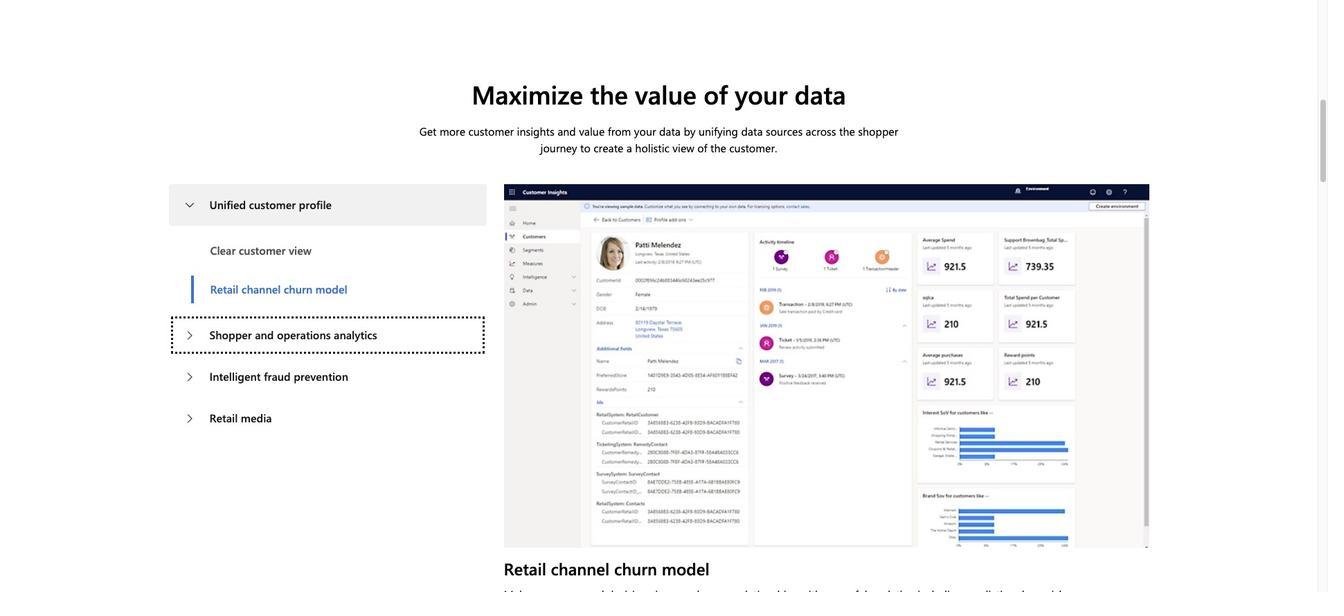 Task type: locate. For each thing, give the bounding box(es) containing it.
model
[[316, 282, 347, 297], [662, 557, 710, 579]]

customer right clear
[[239, 243, 286, 258]]

to
[[580, 141, 591, 155]]

0 vertical spatial channel
[[242, 282, 281, 297]]

0 horizontal spatial value
[[579, 124, 605, 139]]

journey
[[541, 141, 577, 155]]

1 vertical spatial value
[[579, 124, 605, 139]]

retail inside retail channel churn model link
[[210, 282, 239, 297]]

the right across
[[839, 124, 855, 139]]

0 horizontal spatial data
[[659, 124, 681, 139]]

customer inside unified customer profile dropdown button
[[249, 198, 296, 212]]

1 vertical spatial of
[[698, 141, 707, 155]]

shopper and operations analytics
[[209, 328, 377, 342]]

1 vertical spatial channel
[[551, 557, 610, 579]]

channel
[[242, 282, 281, 297], [551, 557, 610, 579]]

retail inside retail media dropdown button
[[209, 411, 238, 426]]

0 vertical spatial of
[[704, 77, 728, 111]]

2 horizontal spatial data
[[795, 77, 846, 111]]

data
[[795, 77, 846, 111], [659, 124, 681, 139], [741, 124, 763, 139]]

0 horizontal spatial model
[[316, 282, 347, 297]]

view
[[673, 141, 694, 155], [289, 243, 311, 258]]

retail for retail media dropdown button
[[209, 411, 238, 426]]

tab list containing clear customer view
[[191, 237, 364, 315]]

clear customer view
[[210, 243, 311, 258]]

1 vertical spatial and
[[255, 328, 274, 342]]

churn
[[284, 282, 312, 297], [614, 557, 657, 579]]

of down unifying
[[698, 141, 707, 155]]

0 horizontal spatial retail channel churn model
[[210, 282, 347, 297]]

view down by at the top
[[673, 141, 694, 155]]

shopper
[[209, 328, 252, 342]]

1 horizontal spatial and
[[558, 124, 576, 139]]

0 horizontal spatial your
[[634, 124, 656, 139]]

0 vertical spatial view
[[673, 141, 694, 155]]

unified customer profile
[[209, 198, 332, 212]]

1 horizontal spatial churn
[[614, 557, 657, 579]]

and up journey
[[558, 124, 576, 139]]

the
[[590, 77, 628, 111], [839, 124, 855, 139], [711, 141, 726, 155]]

1 vertical spatial the
[[839, 124, 855, 139]]

value up to
[[579, 124, 605, 139]]

value
[[635, 77, 697, 111], [579, 124, 605, 139]]

retail
[[210, 282, 239, 297], [209, 411, 238, 426], [504, 557, 546, 579]]

insights
[[517, 124, 555, 139]]

data up across
[[795, 77, 846, 111]]

0 horizontal spatial churn
[[284, 282, 312, 297]]

and right the shopper
[[255, 328, 274, 342]]

0 horizontal spatial and
[[255, 328, 274, 342]]

1 horizontal spatial model
[[662, 557, 710, 579]]

retail channel churn model inside tab list
[[210, 282, 347, 297]]

intelligent
[[209, 369, 261, 384]]

customer inside clear customer view link
[[239, 243, 286, 258]]

of up unifying
[[704, 77, 728, 111]]

your up holistic
[[634, 124, 656, 139]]

1 horizontal spatial value
[[635, 77, 697, 111]]

your up 'sources'
[[735, 77, 788, 111]]

1 vertical spatial churn
[[614, 557, 657, 579]]

unified
[[209, 198, 246, 212]]

maximize
[[472, 77, 583, 111]]

0 vertical spatial churn
[[284, 282, 312, 297]]

the down unifying
[[711, 141, 726, 155]]

customer left "profile"
[[249, 198, 296, 212]]

shopper
[[858, 124, 898, 139]]

maximize the value of your data
[[472, 77, 846, 111]]

sources
[[766, 124, 803, 139]]

1 vertical spatial retail
[[209, 411, 238, 426]]

1 vertical spatial model
[[662, 557, 710, 579]]

retail media button
[[169, 398, 487, 439]]

by
[[684, 124, 696, 139]]

1 horizontal spatial the
[[711, 141, 726, 155]]

value up by at the top
[[635, 77, 697, 111]]

1 vertical spatial customer
[[239, 243, 286, 258]]

1 vertical spatial view
[[289, 243, 311, 258]]

of
[[704, 77, 728, 111], [698, 141, 707, 155]]

customer
[[249, 198, 296, 212], [239, 243, 286, 258]]

1 horizontal spatial retail channel churn model
[[504, 557, 710, 579]]

1 vertical spatial your
[[634, 124, 656, 139]]

0 vertical spatial retail
[[210, 282, 239, 297]]

1 horizontal spatial view
[[673, 141, 694, 155]]

and
[[558, 124, 576, 139], [255, 328, 274, 342]]

intelligent fraud prevention button
[[169, 356, 487, 398]]

data left by at the top
[[659, 124, 681, 139]]

data up 'customer.'
[[741, 124, 763, 139]]

across
[[806, 124, 836, 139]]

intelligent fraud prevention
[[209, 369, 348, 384]]

your
[[735, 77, 788, 111], [634, 124, 656, 139]]

the up from
[[590, 77, 628, 111]]

retail channel churn model link
[[191, 276, 364, 304]]

from
[[608, 124, 631, 139]]

0 vertical spatial and
[[558, 124, 576, 139]]

0 vertical spatial the
[[590, 77, 628, 111]]

prevention
[[294, 369, 348, 384]]

0 horizontal spatial channel
[[242, 282, 281, 297]]

and inside get more customer insights and value from your data by unifying data sources across the shopper journey to create a holistic view of the customer.
[[558, 124, 576, 139]]

0 vertical spatial customer
[[249, 198, 296, 212]]

2 horizontal spatial the
[[839, 124, 855, 139]]

tab list
[[191, 237, 364, 315]]

1 horizontal spatial your
[[735, 77, 788, 111]]

retail channel churn model
[[210, 282, 347, 297], [504, 557, 710, 579]]

view up retail channel churn model link
[[289, 243, 311, 258]]

0 vertical spatial retail channel churn model
[[210, 282, 347, 297]]



Task type: vqa. For each thing, say whether or not it's contained in the screenshot.
your in Get more customer insights and value from your data by unifying data sources across the shopper journey to create a holistic view of the customer.
yes



Task type: describe. For each thing, give the bounding box(es) containing it.
2 vertical spatial retail
[[504, 557, 546, 579]]

1 horizontal spatial channel
[[551, 557, 610, 579]]

holistic
[[635, 141, 670, 155]]

customer for unified
[[249, 198, 296, 212]]

and inside 'dropdown button'
[[255, 328, 274, 342]]

value inside get more customer insights and value from your data by unifying data sources across the shopper journey to create a holistic view of the customer.
[[579, 124, 605, 139]]

your inside get more customer insights and value from your data by unifying data sources across the shopper journey to create a holistic view of the customer.
[[634, 124, 656, 139]]

view inside get more customer insights and value from your data by unifying data sources across the shopper journey to create a holistic view of the customer.
[[673, 141, 694, 155]]

profile
[[299, 198, 332, 212]]

more customer
[[440, 124, 514, 139]]

customer.
[[729, 141, 777, 155]]

create
[[594, 141, 624, 155]]

0 vertical spatial your
[[735, 77, 788, 111]]

unified customer profile button
[[169, 185, 487, 226]]

2 vertical spatial the
[[711, 141, 726, 155]]

analytics
[[334, 328, 377, 342]]

customer for clear
[[239, 243, 286, 258]]

shopper and operations analytics button
[[169, 315, 487, 356]]

0 horizontal spatial the
[[590, 77, 628, 111]]

clear
[[210, 243, 236, 258]]

0 horizontal spatial view
[[289, 243, 311, 258]]

get
[[420, 124, 437, 139]]

1 horizontal spatial data
[[741, 124, 763, 139]]

channel inside tab list
[[242, 282, 281, 297]]

retail media
[[209, 411, 272, 426]]

0 vertical spatial value
[[635, 77, 697, 111]]

get more customer insights and value from your data by unifying data sources across the shopper journey to create a holistic view of the customer.
[[420, 124, 898, 155]]

unifying
[[699, 124, 738, 139]]

operations
[[277, 328, 331, 342]]

fraud
[[264, 369, 291, 384]]

a
[[627, 141, 632, 155]]

of inside get more customer insights and value from your data by unifying data sources across the shopper journey to create a holistic view of the customer.
[[698, 141, 707, 155]]

1 vertical spatial retail channel churn model
[[504, 557, 710, 579]]

media
[[241, 411, 272, 426]]

churn inside retail channel churn model link
[[284, 282, 312, 297]]

clear customer view link
[[194, 237, 364, 265]]

retail for retail channel churn model link
[[210, 282, 239, 297]]

0 vertical spatial model
[[316, 282, 347, 297]]



